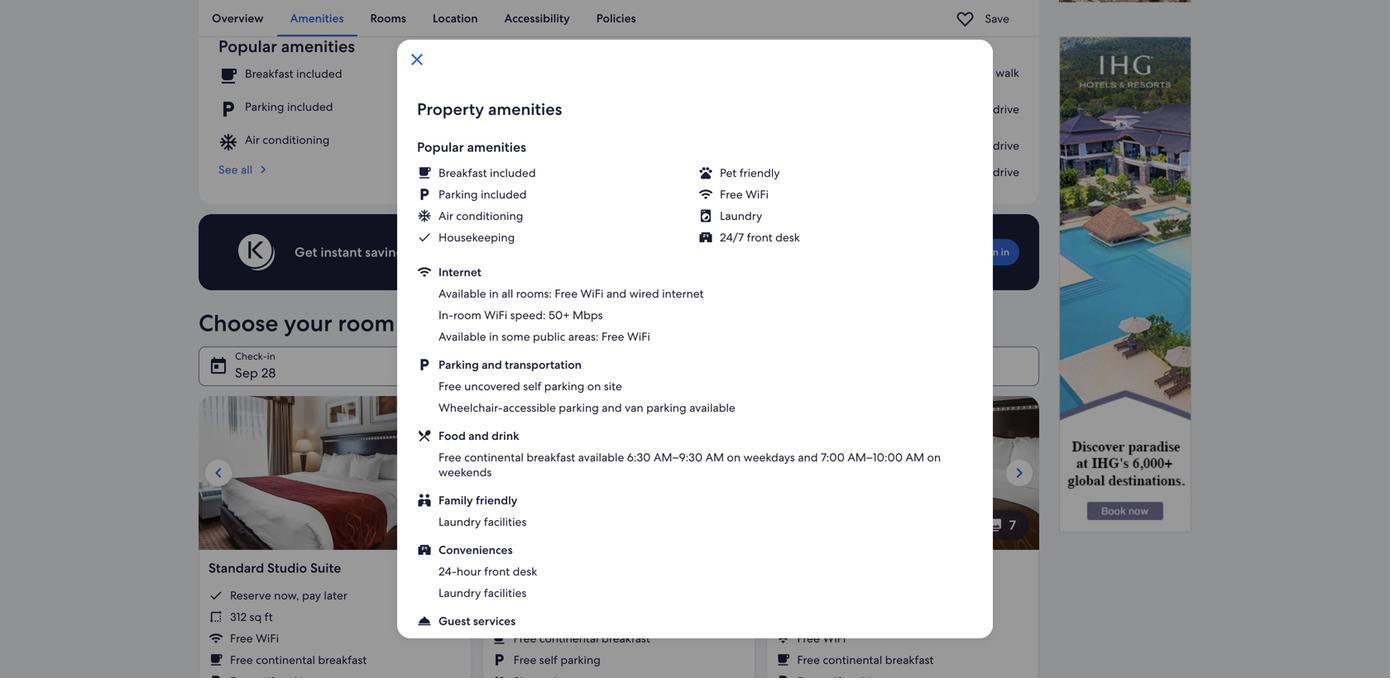 Task type: vqa. For each thing, say whether or not it's contained in the screenshot.
"january 2024" element
no



Task type: locate. For each thing, give the bounding box(es) containing it.
small image for laundry
[[699, 209, 720, 223]]

services
[[473, 614, 516, 629]]

0 vertical spatial breakfast
[[245, 66, 293, 81]]

popular amenities for free
[[218, 35, 355, 57]]

1 drive from the top
[[993, 102, 1020, 117]]

small image down property
[[417, 166, 439, 180]]

0 horizontal spatial sep
[[235, 365, 258, 382]]

reserve now, pay later list item up free self parking list item
[[492, 589, 746, 603]]

1 horizontal spatial parking included
[[439, 187, 527, 202]]

breakfast down property
[[439, 166, 487, 180]]

on
[[413, 244, 429, 261], [587, 379, 601, 394], [727, 450, 741, 465], [927, 450, 941, 465]]

1 horizontal spatial am
[[906, 450, 925, 465]]

0 horizontal spatial breakfast included
[[245, 66, 342, 81]]

free uncovered self parking on site list item
[[439, 379, 973, 394]]

1 horizontal spatial conditioning
[[456, 209, 523, 223]]

2 reserve now, pay later from the left
[[514, 589, 631, 603]]

2 show next image image from the left
[[1010, 464, 1030, 483]]

hour
[[457, 564, 481, 579]]

1 horizontal spatial air conditioning
[[439, 209, 523, 223]]

0 horizontal spatial now,
[[274, 589, 299, 603]]

3 drive from the top
[[993, 165, 1020, 180]]

small image left the family
[[417, 493, 432, 508]]

2 room from the left
[[338, 308, 395, 339]]

1 sep from the left
[[235, 365, 258, 382]]

0 horizontal spatial room
[[338, 308, 395, 339]]

amenities down property amenities at the top
[[467, 139, 526, 156]]

1 horizontal spatial popular
[[417, 139, 464, 156]]

2 sep from the left
[[473, 365, 496, 382]]

all inside the available in all rooms: free wifi and wired internet in-room wifi speed: 50+ mbps available in some public areas: free wifi
[[502, 286, 513, 301]]

0 horizontal spatial show next image image
[[442, 464, 462, 483]]

available down the internet
[[439, 286, 486, 301]]

available left 6:30 on the left
[[578, 450, 624, 465]]

accessible
[[503, 401, 556, 415]]

popular amenities down property amenities at the top
[[417, 139, 526, 156]]

list containing free wifi
[[776, 589, 1030, 679]]

0 horizontal spatial available
[[578, 450, 624, 465]]

desk
[[776, 230, 800, 245], [513, 564, 537, 579]]

1 vertical spatial available
[[439, 329, 486, 344]]

on right am–10:00
[[927, 450, 941, 465]]

list item
[[776, 589, 1030, 604], [776, 610, 1030, 625]]

laundry down property amenities at the top
[[514, 132, 556, 147]]

breakfast included down amenities
[[245, 66, 342, 81]]

1 pillowtop beds, desk, laptop workspace, blackout drapes image from the left
[[199, 397, 472, 551]]

available down free uncovered self parking on site list item
[[689, 401, 736, 415]]

50+
[[549, 308, 570, 323]]

small image left sep 29
[[417, 358, 432, 372]]

0 horizontal spatial reserve now, pay later
[[230, 589, 348, 603]]

airport image
[[763, 165, 792, 185]]

1 show previous image image from the left
[[209, 464, 228, 483]]

pillowtop beds, desk, laptop workspace, blackout drapes image
[[199, 397, 472, 551], [482, 397, 756, 551]]

free continental breakfast available 6:30 am–9:30 am on weekdays and 7:00 am–10:00 am on weekends list item
[[439, 450, 973, 480]]

reserve now, pay later list item up '312 sq ft' 'list item'
[[209, 589, 462, 603]]

conveniences
[[439, 543, 513, 558]]

1 vertical spatial front
[[484, 564, 510, 579]]

now, for suite
[[558, 589, 583, 603]]

reserve up 312 sq ft
[[230, 589, 271, 603]]

1 laundry facilities list item from the top
[[439, 515, 973, 530]]

parking included
[[245, 99, 333, 114], [439, 187, 527, 202]]

small image right savings
[[417, 230, 439, 245]]

popular amenities
[[218, 35, 355, 57], [417, 139, 526, 156]]

1 horizontal spatial 7
[[962, 102, 968, 117]]

pet
[[720, 166, 737, 180]]

0 horizontal spatial studio
[[267, 560, 307, 577]]

parking up uncovered
[[439, 358, 479, 372]]

1 vertical spatial list item
[[776, 610, 1030, 625]]

sep for sep 29
[[473, 365, 496, 382]]

reserve
[[230, 589, 271, 603], [514, 589, 555, 603]]

0 horizontal spatial suite
[[310, 560, 341, 577]]

overview
[[212, 11, 264, 26]]

amenities down amenities
[[281, 35, 355, 57]]

0 vertical spatial facilities
[[484, 515, 527, 530]]

free wifi inside popular amenities group
[[720, 187, 769, 202]]

7 button for show next image for list for show previous image associated with standard
[[407, 511, 462, 541]]

0 horizontal spatial air
[[245, 132, 260, 147]]

small image left conveniences
[[417, 543, 432, 558]]

friendly right pet
[[740, 166, 780, 180]]

0 vertical spatial amenities
[[281, 35, 355, 57]]

available
[[689, 401, 736, 415], [578, 450, 624, 465]]

0 horizontal spatial conditioning
[[263, 132, 330, 147]]

guest
[[439, 614, 470, 629]]

small image up this
[[417, 187, 439, 202]]

desk right 24/7
[[776, 230, 800, 245]]

medium image
[[307, 2, 322, 16]]

amenities link
[[277, 0, 357, 36]]

2 horizontal spatial free continental breakfast
[[797, 653, 934, 668]]

1 horizontal spatial reserve
[[514, 589, 555, 603]]

your
[[284, 308, 332, 339]]

0 horizontal spatial free continental breakfast list item
[[209, 653, 462, 668]]

conditioning up the housekeeping
[[456, 209, 523, 223]]

1 vertical spatial all
[[502, 286, 513, 301]]

1 facilities from the top
[[484, 515, 527, 530]]

1 horizontal spatial friendly
[[740, 166, 780, 180]]

popular for parking included
[[417, 139, 464, 156]]

1 horizontal spatial suite
[[535, 560, 566, 577]]

1 horizontal spatial show next image image
[[1010, 464, 1030, 483]]

breakfast
[[527, 450, 575, 465], [602, 632, 650, 647], [318, 653, 367, 668], [885, 653, 934, 668]]

standard double room | pillowtop beds, desk, laptop workspace, blackout drapes image
[[766, 397, 1039, 551]]

popular amenities down amenities
[[218, 35, 355, 57]]

2 list item from the top
[[776, 610, 1030, 625]]

am right am–9:30
[[706, 450, 724, 465]]

in-
[[439, 308, 454, 323]]

1 vertical spatial drive
[[993, 138, 1020, 153]]

property amenities dialog
[[397, 40, 993, 679]]

1 vertical spatial breakfast included
[[439, 166, 536, 180]]

0 vertical spatial parking included
[[245, 99, 333, 114]]

and inside the available in all rooms: free wifi and wired internet in-room wifi speed: 50+ mbps available in some public areas: free wifi
[[607, 286, 627, 301]]

drive down 11 min drive
[[993, 165, 1020, 180]]

1 vertical spatial friendly
[[476, 493, 518, 508]]

pay up free self parking list item
[[586, 589, 605, 603]]

wired
[[629, 286, 659, 301]]

amenities for parking included
[[281, 35, 355, 57]]

1 list item from the top
[[776, 589, 1030, 604]]

drive
[[993, 102, 1020, 117], [993, 138, 1020, 153], [993, 165, 1020, 180]]

0 vertical spatial popular amenities
[[218, 35, 355, 57]]

1 vertical spatial in
[[489, 286, 499, 301]]

reserve now, pay later for suite
[[514, 589, 631, 603]]

1 vertical spatial air
[[439, 209, 453, 223]]

popular down overview on the top of page
[[218, 35, 277, 57]]

28
[[261, 365, 276, 382]]

2 7 button from the left
[[975, 511, 1030, 541]]

free continental breakfast list item
[[492, 632, 746, 647], [209, 653, 462, 668], [776, 653, 1030, 668]]

1 horizontal spatial show previous image image
[[492, 464, 512, 483]]

laundry down hour
[[439, 586, 481, 601]]

1 7 button from the left
[[407, 511, 462, 541]]

am
[[706, 450, 724, 465], [906, 450, 925, 465]]

1 vertical spatial popular amenities
[[417, 139, 526, 156]]

small image up available in all rooms: free wifi and wired internet list item
[[699, 230, 720, 245]]

24/7 front desk
[[720, 230, 800, 245]]

see all button
[[218, 152, 743, 177]]

air inside popular amenities group
[[439, 209, 453, 223]]

7 down the family
[[442, 517, 449, 534]]

1 horizontal spatial pillowtop beds, desk, laptop workspace, blackout drapes image
[[482, 397, 756, 551]]

available down in-
[[439, 329, 486, 344]]

0 horizontal spatial pillowtop beds, desk, laptop workspace, blackout drapes image
[[199, 397, 472, 551]]

11 min drive
[[960, 138, 1020, 153]]

small image left guest
[[417, 614, 432, 629]]

conditioning
[[263, 132, 330, 147], [456, 209, 523, 223]]

1 reserve now, pay later from the left
[[230, 589, 348, 603]]

min right 19
[[973, 66, 993, 80]]

2 later from the left
[[608, 589, 631, 603]]

air conditioning up medium image
[[245, 132, 330, 147]]

1 horizontal spatial studio
[[492, 560, 532, 577]]

facilities up services
[[484, 586, 527, 601]]

laundry facilities list item up '24-hour front desk' list item
[[439, 515, 973, 530]]

24-hour front desk list item
[[439, 564, 973, 579]]

popular amenities group
[[417, 139, 973, 679]]

property
[[417, 98, 484, 120]]

0 vertical spatial laundry facilities list item
[[439, 515, 973, 530]]

suite right hour
[[535, 560, 566, 577]]

small image left food
[[417, 429, 432, 444]]

parking included down see all button
[[439, 187, 527, 202]]

suite
[[310, 560, 341, 577], [535, 560, 566, 577]]

small image down pet
[[699, 187, 720, 202]]

van
[[625, 401, 644, 415]]

all left medium image
[[241, 162, 253, 177]]

free wifi list item
[[492, 610, 746, 625], [209, 632, 462, 647], [776, 632, 1030, 647]]

and
[[591, 244, 614, 261], [607, 286, 627, 301], [482, 358, 502, 372], [602, 401, 622, 415], [469, 429, 489, 444], [798, 450, 818, 465]]

parking
[[544, 379, 585, 394], [559, 401, 599, 415], [646, 401, 687, 415], [561, 653, 601, 668]]

amenities
[[281, 35, 355, 57], [488, 98, 562, 120], [467, 139, 526, 156]]

parking up medium image
[[245, 99, 284, 114]]

0 horizontal spatial 7 button
[[407, 511, 462, 541]]

rooms
[[370, 11, 406, 26]]

all left "rooms:"
[[502, 286, 513, 301]]

and inside "free continental breakfast available 6:30 am–9:30 am on weekdays and 7:00 am–10:00 am on weekends"
[[798, 450, 818, 465]]

small image left airport 'icon'
[[699, 166, 720, 180]]

parking included inside popular amenities group
[[439, 187, 527, 202]]

07430
[[911, 24, 945, 39]]

0 horizontal spatial later
[[324, 589, 348, 603]]

daily housekeeping list item
[[439, 636, 973, 651]]

1 vertical spatial desk
[[513, 564, 537, 579]]

now, down standard studio suite on the bottom left
[[274, 589, 299, 603]]

you
[[522, 244, 545, 261]]

11
[[960, 138, 968, 153]]

0 vertical spatial desk
[[776, 230, 800, 245]]

0 horizontal spatial reserve
[[230, 589, 271, 603]]

0 horizontal spatial popular amenities
[[218, 35, 355, 57]]

0 horizontal spatial breakfast
[[245, 66, 293, 81]]

1 horizontal spatial breakfast included
[[439, 166, 536, 180]]

list
[[199, 0, 1039, 36], [763, 66, 1020, 195], [209, 589, 462, 679], [492, 589, 746, 679], [776, 589, 1030, 679]]

friendly for family friendly
[[476, 493, 518, 508]]

weekends
[[439, 465, 492, 480]]

2 horizontal spatial show previous image image
[[776, 464, 796, 483]]

0 horizontal spatial 7
[[442, 517, 449, 534]]

popular inside group
[[417, 139, 464, 156]]

drive down walk
[[993, 102, 1020, 117]]

1 horizontal spatial popular amenities
[[417, 139, 526, 156]]

reserve now, pay later up ft
[[230, 589, 348, 603]]

popular amenities inside group
[[417, 139, 526, 156]]

sep left 28
[[235, 365, 258, 382]]

reserve now, pay later list item
[[209, 589, 462, 603], [492, 589, 746, 603]]

small image for family friendly
[[417, 493, 432, 508]]

weekdays
[[744, 450, 795, 465]]

1 horizontal spatial 7 button
[[975, 511, 1030, 541]]

min right 11
[[970, 138, 990, 153]]

1 vertical spatial parking included
[[439, 187, 527, 202]]

show next image image
[[442, 464, 462, 483], [1010, 464, 1030, 483]]

guest services
[[439, 614, 516, 629]]

1 vertical spatial popular
[[417, 139, 464, 156]]

1 vertical spatial laundry facilities list item
[[439, 586, 973, 601]]

2 reserve now, pay later list item from the left
[[492, 589, 746, 603]]

7 right show all 7 images for standard double room
[[1009, 517, 1016, 534]]

0 vertical spatial friendly
[[740, 166, 780, 180]]

sep inside button
[[473, 365, 496, 382]]

Save property to a trip checkbox
[[952, 5, 979, 32]]

min down 19 min walk
[[970, 102, 990, 117]]

2 pay from the left
[[586, 589, 605, 603]]

1 pay from the left
[[302, 589, 321, 603]]

pay up '312 sq ft' 'list item'
[[302, 589, 321, 603]]

later for studio suite
[[608, 589, 631, 603]]

free continental breakfast list item for the left "free wifi" list item
[[209, 653, 462, 668]]

small image
[[417, 166, 439, 180], [699, 187, 720, 202], [417, 209, 439, 223], [417, 265, 432, 280], [417, 358, 432, 372], [417, 429, 432, 444], [417, 614, 432, 629]]

2 pillowtop beds, desk, laptop workspace, blackout drapes image from the left
[[482, 397, 756, 551]]

on left this
[[413, 244, 429, 261]]

1 vertical spatial available
[[578, 450, 624, 465]]

sep left 29
[[473, 365, 496, 382]]

daily housekeeping
[[439, 636, 542, 651]]

list containing overview
[[199, 0, 1039, 36]]

desk right hour
[[513, 564, 537, 579]]

0 vertical spatial drive
[[993, 102, 1020, 117]]

0 horizontal spatial show previous image image
[[209, 464, 228, 483]]

free inside free uncovered self parking on site wheelchair-accessible parking and van parking available
[[439, 379, 462, 394]]

1 vertical spatial amenities
[[488, 98, 562, 120]]

small image for 24/7 front desk
[[699, 230, 720, 245]]

self down the housekeeping
[[539, 653, 558, 668]]

now, down studio suite
[[558, 589, 583, 603]]

1 vertical spatial breakfast
[[439, 166, 487, 180]]

air conditioning up the housekeeping
[[439, 209, 523, 223]]

0 vertical spatial air conditioning
[[245, 132, 330, 147]]

popular down property
[[417, 139, 464, 156]]

studio down conveniences
[[492, 560, 532, 577]]

1 reserve from the left
[[230, 589, 271, 603]]

mbps
[[573, 308, 603, 323]]

small image
[[699, 166, 720, 180], [417, 187, 439, 202], [699, 209, 720, 223], [417, 230, 439, 245], [699, 230, 720, 245], [417, 493, 432, 508], [417, 543, 432, 558]]

rooms:
[[516, 286, 552, 301]]

and down site
[[602, 401, 622, 415]]

0 horizontal spatial pay
[[302, 589, 321, 603]]

popular
[[218, 35, 277, 57], [417, 139, 464, 156]]

1 horizontal spatial reserve now, pay later
[[514, 589, 631, 603]]

amenities inside group
[[467, 139, 526, 156]]

2 facilities from the top
[[484, 586, 527, 601]]

air up this
[[439, 209, 453, 223]]

2 drive from the top
[[993, 138, 1020, 153]]

uncovered
[[464, 379, 520, 394]]

free continental breakfast list item for "free wifi" list item to the right
[[776, 653, 1030, 668]]

sep 29 button
[[437, 347, 664, 387]]

2 reserve from the left
[[514, 589, 555, 603]]

drive for 52 min drive
[[993, 165, 1020, 180]]

1 later from the left
[[324, 589, 348, 603]]

studio right standard
[[267, 560, 307, 577]]

am right am–10:00
[[906, 450, 925, 465]]

min right 52
[[970, 165, 990, 180]]

room right your
[[338, 308, 395, 339]]

small image for free wifi
[[699, 187, 720, 202]]

small image left the internet
[[417, 265, 432, 280]]

room down the internet
[[454, 308, 482, 323]]

internet
[[662, 286, 704, 301]]

when
[[485, 244, 519, 261]]

2 now, from the left
[[558, 589, 583, 603]]

2 show previous image image from the left
[[492, 464, 512, 483]]

reserve down studio suite
[[514, 589, 555, 603]]

all
[[241, 162, 253, 177], [502, 286, 513, 301]]

0 vertical spatial parking
[[245, 99, 284, 114]]

small image up 24/7
[[699, 209, 720, 223]]

sep 28 button
[[199, 347, 427, 387]]

studio suite
[[492, 560, 566, 577]]

self up accessible on the left
[[523, 379, 542, 394]]

0 horizontal spatial popular
[[218, 35, 277, 57]]

0 horizontal spatial reserve now, pay later list item
[[209, 589, 462, 603]]

1 horizontal spatial free continental breakfast
[[514, 632, 650, 647]]

show next image image for list containing free wifi
[[1010, 464, 1030, 483]]

0 horizontal spatial desk
[[513, 564, 537, 579]]

2 vertical spatial amenities
[[467, 139, 526, 156]]

1 horizontal spatial sep
[[473, 365, 496, 382]]

and left 7:00
[[798, 450, 818, 465]]

parking included up medium image
[[245, 99, 333, 114]]

all inside see all button
[[241, 162, 253, 177]]

in right 'sign'
[[576, 244, 587, 261]]

front right 24/7
[[747, 230, 773, 245]]

1 horizontal spatial available
[[689, 401, 736, 415]]

sep
[[235, 365, 258, 382], [473, 365, 496, 382]]

1 room from the left
[[454, 308, 482, 323]]

0 vertical spatial popular
[[218, 35, 277, 57]]

1 horizontal spatial now,
[[558, 589, 583, 603]]

1 reserve now, pay later list item from the left
[[209, 589, 462, 603]]

min for 19
[[973, 66, 993, 80]]

in-room wifi speed: 50+ mbps list item
[[439, 308, 973, 323]]

sep inside button
[[235, 365, 258, 382]]

small image for internet
[[417, 265, 432, 280]]

amenities up see all button
[[488, 98, 562, 120]]

pet friendly
[[720, 166, 780, 180]]

0 vertical spatial breakfast included
[[245, 66, 342, 81]]

0 horizontal spatial friendly
[[476, 493, 518, 508]]

friendly up 'laundry facilities'
[[476, 493, 518, 508]]

air up medium image
[[245, 132, 260, 147]]

list containing 19 min walk
[[763, 66, 1020, 195]]

0 vertical spatial list item
[[776, 589, 1030, 604]]

1 show next image image from the left
[[442, 464, 462, 483]]

standard
[[209, 560, 264, 577]]

front right hour
[[484, 564, 510, 579]]

52
[[955, 165, 968, 180]]

0 horizontal spatial front
[[484, 564, 510, 579]]

breakfast included down property amenities at the top
[[439, 166, 536, 180]]

312 sq ft list item
[[209, 610, 462, 625]]

laundry facilities list item down '24-hour front desk' list item
[[439, 586, 973, 601]]

continental
[[464, 450, 524, 465], [539, 632, 599, 647], [256, 653, 315, 668], [823, 653, 882, 668]]

free self parking
[[514, 653, 601, 668]]

1 suite from the left
[[310, 560, 341, 577]]

small image for breakfast included
[[417, 166, 439, 180]]

laundry inside 24-hour front desk laundry facilities
[[439, 586, 481, 601]]

2 vertical spatial in
[[489, 329, 499, 344]]

29
[[499, 365, 514, 382]]

reserve now, pay later down studio suite
[[514, 589, 631, 603]]

free self parking list item
[[492, 653, 746, 668]]

drive up the 52 min drive
[[993, 138, 1020, 153]]

reserve now, pay later list item for studio suite
[[492, 589, 746, 603]]

overview link
[[199, 0, 277, 36]]

list for show previous image for studio
[[492, 589, 746, 679]]

pay for suite
[[586, 589, 605, 603]]

laundry facilities
[[439, 515, 527, 530]]

wheelchair-
[[439, 401, 503, 415]]

312 sq ft
[[230, 610, 273, 625]]

self inside free uncovered self parking on site wheelchair-accessible parking and van parking available
[[523, 379, 542, 394]]

facilities
[[484, 515, 527, 530], [484, 586, 527, 601]]

1 horizontal spatial later
[[608, 589, 631, 603]]

24-
[[439, 564, 457, 579]]

1 horizontal spatial air
[[439, 209, 453, 223]]

later up free self parking list item
[[608, 589, 631, 603]]

2 horizontal spatial 7
[[1009, 517, 1016, 534]]

0 vertical spatial self
[[523, 379, 542, 394]]

and right food
[[469, 429, 489, 444]]

reserve for studio
[[514, 589, 555, 603]]

1 vertical spatial facilities
[[484, 586, 527, 601]]

breakfast included inside popular amenities group
[[439, 166, 536, 180]]

1 horizontal spatial desk
[[776, 230, 800, 245]]

in left the some
[[489, 329, 499, 344]]

1 now, from the left
[[274, 589, 299, 603]]

7 down 19
[[962, 102, 968, 117]]

free continental breakfast for free continental breakfast list item associated with "free wifi" list item to the right
[[797, 653, 934, 668]]

location link
[[419, 0, 491, 36]]

1 vertical spatial air conditioning
[[439, 209, 523, 223]]

small image for parking included
[[417, 187, 439, 202]]

food and drink
[[439, 429, 519, 444]]

air
[[245, 132, 260, 147], [439, 209, 453, 223]]

facilities down family friendly
[[484, 515, 527, 530]]

in left "rooms:"
[[489, 286, 499, 301]]

in
[[576, 244, 587, 261], [489, 286, 499, 301], [489, 329, 499, 344]]

small image up this
[[417, 209, 439, 223]]

popular amenities for parking
[[417, 139, 526, 156]]

small image for food and drink
[[417, 429, 432, 444]]

food
[[439, 429, 466, 444]]

24/7
[[720, 230, 744, 245]]

1 horizontal spatial breakfast
[[439, 166, 487, 180]]

conditioning up medium image
[[263, 132, 330, 147]]

later up '312 sq ft' 'list item'
[[324, 589, 348, 603]]

medium image
[[256, 162, 271, 177]]

laundry facilities list item
[[439, 515, 973, 530], [439, 586, 973, 601]]

get instant savings on this stay when you sign in and book!
[[295, 244, 652, 261]]

breakfast down overview link
[[245, 66, 293, 81]]

0 vertical spatial front
[[747, 230, 773, 245]]

parking down see all button
[[439, 187, 478, 202]]

suite up '312 sq ft' 'list item'
[[310, 560, 341, 577]]

free wifi
[[514, 99, 563, 114], [720, 187, 769, 202], [514, 610, 563, 625], [230, 632, 279, 647], [797, 632, 846, 647]]

am–10:00
[[848, 450, 903, 465]]

show previous image image
[[209, 464, 228, 483], [492, 464, 512, 483], [776, 464, 796, 483]]

breakfast inside popular amenities group
[[439, 166, 487, 180]]



Task type: describe. For each thing, give the bounding box(es) containing it.
pillowtop beds, desk, laptop workspace, blackout drapes image for standard studio suite
[[199, 397, 472, 551]]

breakfast for free
[[245, 66, 293, 81]]

drive for 11 min drive
[[993, 138, 1020, 153]]

7:00
[[821, 450, 845, 465]]

daily
[[439, 636, 465, 651]]

policies link
[[583, 0, 649, 36]]

policies
[[597, 11, 636, 26]]

conditioning inside popular amenities group
[[456, 209, 523, 223]]

and inside free uncovered self parking on site wheelchair-accessible parking and van parking available
[[602, 401, 622, 415]]

2 studio from the left
[[492, 560, 532, 577]]

small image for guest services
[[417, 614, 432, 629]]

later for standard studio suite
[[324, 589, 348, 603]]

small image for conveniences
[[417, 543, 432, 558]]

reserve now, pay later for studio
[[230, 589, 348, 603]]

and left book!
[[591, 244, 614, 261]]

1 vertical spatial parking
[[439, 187, 478, 202]]

list for show previous image associated with standard
[[209, 589, 462, 679]]

free continental breakfast for the middle free continental breakfast list item
[[514, 632, 650, 647]]

walk
[[996, 66, 1020, 80]]

public
[[533, 329, 566, 344]]

breakfast inside "free continental breakfast available 6:30 am–9:30 am on weekdays and 7:00 am–10:00 am on weekends"
[[527, 450, 575, 465]]

housekeeping
[[439, 230, 515, 245]]

amenities
[[290, 11, 344, 26]]

0 vertical spatial in
[[576, 244, 587, 261]]

route
[[786, 24, 823, 39]]

parking and transportation
[[439, 358, 582, 372]]

breakfast included for parking
[[439, 166, 536, 180]]

standard studio suite
[[209, 560, 341, 577]]

am–9:30
[[654, 450, 703, 465]]

savings
[[365, 244, 410, 261]]

0 horizontal spatial free wifi list item
[[209, 632, 462, 647]]

sign
[[548, 244, 573, 261]]

reserve for standard
[[230, 589, 271, 603]]

24-hour front desk laundry facilities
[[439, 564, 537, 601]]

1 am from the left
[[706, 450, 724, 465]]

1 horizontal spatial free continental breakfast list item
[[492, 632, 746, 647]]

mahwah,
[[840, 24, 888, 39]]

1 studio from the left
[[267, 560, 307, 577]]

free continental breakfast for free continental breakfast list item corresponding to the left "free wifi" list item
[[230, 653, 367, 668]]

this
[[432, 244, 454, 261]]

choose
[[199, 308, 278, 339]]

laundry down the family
[[439, 515, 481, 530]]

some
[[502, 329, 530, 344]]

3 show previous image image from the left
[[776, 464, 796, 483]]

on inside free uncovered self parking on site wheelchair-accessible parking and van parking available
[[587, 379, 601, 394]]

2 suite from the left
[[535, 560, 566, 577]]

2 horizontal spatial free wifi list item
[[776, 632, 1030, 647]]

sep 28
[[235, 365, 276, 382]]

free inside "free continental breakfast available 6:30 am–9:30 am on weekdays and 7:00 am–10:00 am on weekends"
[[439, 450, 462, 465]]

sep for sep 28
[[235, 365, 258, 382]]

0 horizontal spatial air conditioning
[[245, 132, 330, 147]]

stay
[[457, 244, 482, 261]]

reserve now, pay later list item for standard studio suite
[[209, 589, 462, 603]]

room inside the available in all rooms: free wifi and wired internet in-room wifi speed: 50+ mbps available in some public areas: free wifi
[[454, 308, 482, 323]]

see
[[218, 162, 238, 177]]

1 available from the top
[[439, 286, 486, 301]]

312
[[230, 610, 247, 625]]

0 horizontal spatial parking included
[[245, 99, 333, 114]]

available in all rooms: free wifi and wired internet in-room wifi speed: 50+ mbps available in some public areas: free wifi
[[439, 286, 704, 344]]

close, go back to stay details. image
[[407, 50, 427, 70]]

sq
[[250, 610, 262, 625]]

areas:
[[568, 329, 599, 344]]

breakfast included for free
[[245, 66, 342, 81]]

7 min drive
[[962, 102, 1020, 117]]

small image for pet friendly
[[699, 166, 720, 180]]

sep 29
[[473, 365, 514, 382]]

1 horizontal spatial free wifi list item
[[492, 610, 746, 625]]

family friendly
[[439, 493, 518, 508]]

available inside free uncovered self parking on site wheelchair-accessible parking and van parking available
[[689, 401, 736, 415]]

220 route 17, mahwah, nj, 07430
[[763, 24, 945, 39]]

see all
[[218, 162, 253, 177]]

small image for air conditioning
[[417, 209, 439, 223]]

on left weekdays
[[727, 450, 741, 465]]

min for 52
[[970, 165, 990, 180]]

show previous image image for studio
[[492, 464, 512, 483]]

desk inside 24-hour front desk laundry facilities
[[513, 564, 537, 579]]

pay for studio
[[302, 589, 321, 603]]

available in all rooms: free wifi and wired internet list item
[[439, 286, 973, 301]]

52 min drive
[[955, 165, 1020, 180]]

2 available from the top
[[439, 329, 486, 344]]

housekeeping
[[467, 636, 542, 651]]

7 button for show next image related to list containing free wifi
[[975, 511, 1030, 541]]

220
[[763, 24, 783, 39]]

nj,
[[891, 24, 908, 39]]

breakfast for parking
[[439, 166, 487, 180]]

free uncovered self parking on site wheelchair-accessible parking and van parking available
[[439, 379, 736, 415]]

list for third show previous image
[[776, 589, 1030, 679]]

2 am from the left
[[906, 450, 925, 465]]

instant
[[321, 244, 362, 261]]

1 vertical spatial self
[[539, 653, 558, 668]]

2 vertical spatial parking
[[439, 358, 479, 372]]

property amenities
[[417, 98, 562, 120]]

accessibility link
[[491, 0, 583, 36]]

17,
[[825, 24, 837, 39]]

facilities inside 24-hour front desk laundry facilities
[[484, 586, 527, 601]]

19 min walk
[[959, 66, 1020, 80]]

front inside 24-hour front desk laundry facilities
[[484, 564, 510, 579]]

available in some public areas: free wifi list item
[[439, 329, 973, 344]]

continental inside "free continental breakfast available 6:30 am–9:30 am on weekdays and 7:00 am–10:00 am on weekends"
[[464, 450, 524, 465]]

get
[[295, 244, 317, 261]]

drive for 7 min drive
[[993, 102, 1020, 117]]

show previous image image for standard
[[209, 464, 228, 483]]

ft
[[265, 610, 273, 625]]

0 vertical spatial air
[[245, 132, 260, 147]]

free continental breakfast available 6:30 am–9:30 am on weekdays and 7:00 am–10:00 am on weekends
[[439, 450, 941, 480]]

2 laundry facilities list item from the top
[[439, 586, 973, 601]]

small image for housekeeping
[[417, 230, 439, 245]]

friendly for pet friendly
[[740, 166, 780, 180]]

location
[[433, 11, 478, 26]]

internet
[[439, 265, 482, 280]]

now, for studio
[[274, 589, 299, 603]]

choose your room
[[199, 308, 395, 339]]

1 horizontal spatial front
[[747, 230, 773, 245]]

and up uncovered
[[482, 358, 502, 372]]

drink
[[492, 429, 519, 444]]

amenities for pet friendly
[[467, 139, 526, 156]]

popular for free wifi
[[218, 35, 277, 57]]

book!
[[617, 244, 652, 261]]

transportation
[[505, 358, 582, 372]]

small image for parking and transportation
[[417, 358, 432, 372]]

accessibility
[[504, 11, 570, 26]]

rooms link
[[357, 0, 419, 36]]

save
[[985, 11, 1010, 26]]

laundry up 24/7
[[720, 209, 762, 223]]

19
[[959, 66, 970, 80]]

available inside "free continental breakfast available 6:30 am–9:30 am on weekdays and 7:00 am–10:00 am on weekends"
[[578, 450, 624, 465]]

show all 7 images for standard double room image
[[988, 518, 1003, 533]]

show next image image for list for show previous image associated with standard
[[442, 464, 462, 483]]

min for 11
[[970, 138, 990, 153]]

wheelchair-accessible parking and van parking available list item
[[439, 401, 973, 415]]

6:30
[[627, 450, 651, 465]]

min for 7
[[970, 102, 990, 117]]

air conditioning inside popular amenities group
[[439, 209, 523, 223]]

speed:
[[510, 308, 546, 323]]

pillowtop beds, desk, laptop workspace, blackout drapes image for studio suite
[[482, 397, 756, 551]]



